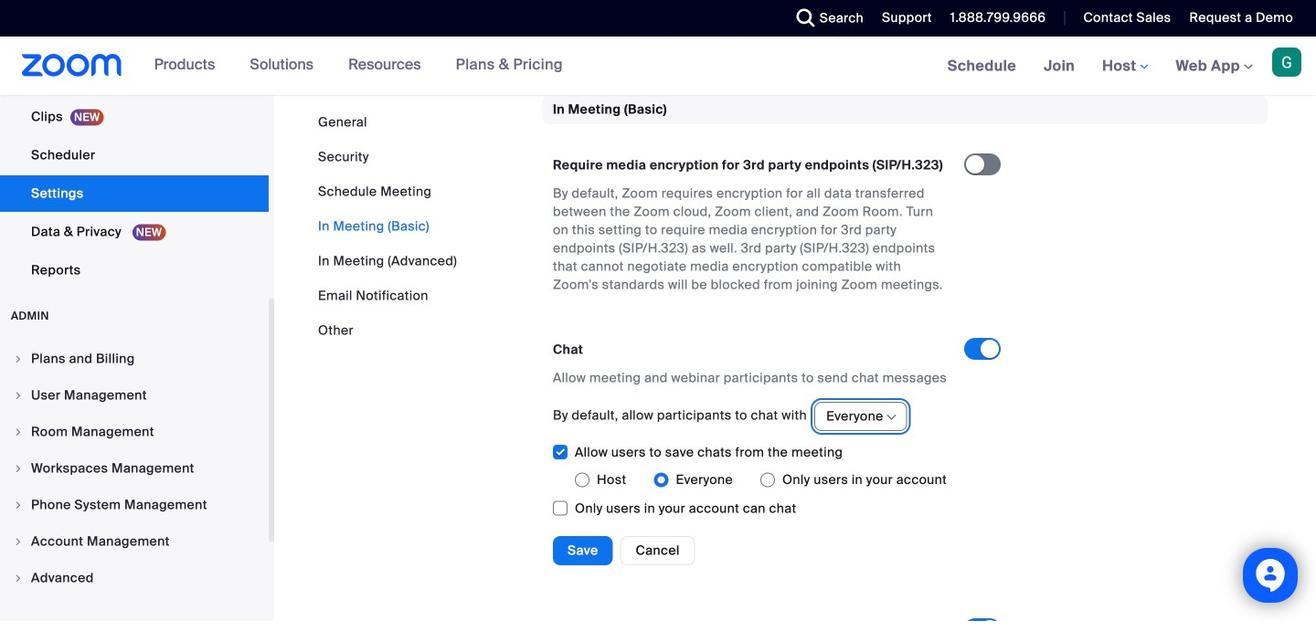 Task type: locate. For each thing, give the bounding box(es) containing it.
5 menu item from the top
[[0, 488, 269, 523]]

6 menu item from the top
[[0, 525, 269, 559]]

3 menu item from the top
[[0, 415, 269, 450]]

side navigation navigation
[[0, 0, 274, 622]]

banner
[[0, 37, 1316, 96]]

allow users to save chats from the meeting option group
[[575, 466, 964, 495]]

right image
[[13, 463, 24, 474], [13, 500, 24, 511], [13, 537, 24, 548]]

menu item
[[0, 342, 269, 377], [0, 378, 269, 413], [0, 415, 269, 450], [0, 452, 269, 486], [0, 488, 269, 523], [0, 525, 269, 559], [0, 561, 269, 596]]

0 vertical spatial right image
[[13, 463, 24, 474]]

4 right image from the top
[[13, 573, 24, 584]]

3 right image from the top
[[13, 427, 24, 438]]

2 vertical spatial right image
[[13, 537, 24, 548]]

product information navigation
[[140, 37, 577, 95]]

admin menu menu
[[0, 342, 269, 598]]

menu bar
[[318, 113, 457, 340]]

profile picture image
[[1273, 48, 1302, 77]]

1 right image from the top
[[13, 463, 24, 474]]

right image
[[13, 354, 24, 365], [13, 390, 24, 401], [13, 427, 24, 438], [13, 573, 24, 584]]

2 right image from the top
[[13, 500, 24, 511]]

1 vertical spatial right image
[[13, 500, 24, 511]]



Task type: vqa. For each thing, say whether or not it's contained in the screenshot.
'Zoom Logo'
yes



Task type: describe. For each thing, give the bounding box(es) containing it.
in meeting (basic) element
[[542, 95, 1268, 622]]

4 menu item from the top
[[0, 452, 269, 486]]

7 menu item from the top
[[0, 561, 269, 596]]

2 right image from the top
[[13, 390, 24, 401]]

1 right image from the top
[[13, 354, 24, 365]]

personal menu menu
[[0, 0, 269, 291]]

zoom logo image
[[22, 54, 122, 77]]

3 right image from the top
[[13, 537, 24, 548]]

meetings navigation
[[934, 37, 1316, 96]]

1 menu item from the top
[[0, 342, 269, 377]]

2 menu item from the top
[[0, 378, 269, 413]]



